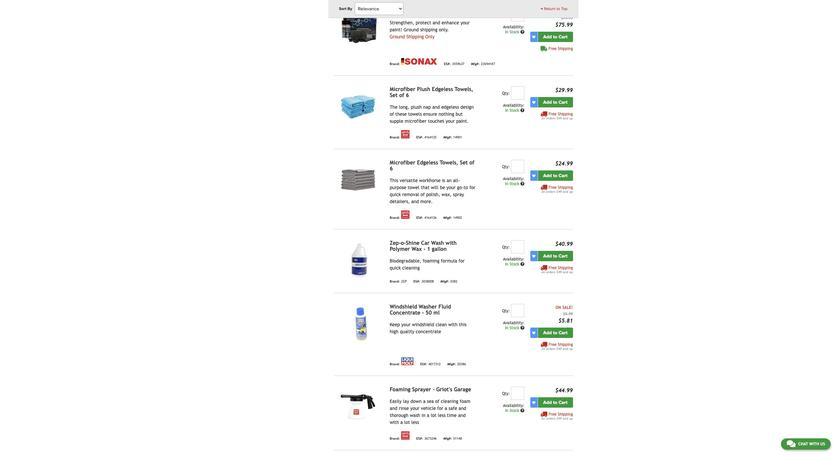 Task type: describe. For each thing, give the bounding box(es) containing it.
the long, plush nap and edgeless design of these towels ensure nothing but supple microfiber touches your paint.
[[390, 105, 474, 124]]

garage
[[454, 387, 471, 393]]

workhorse
[[419, 178, 441, 183]]

stock for foaming sprayer - griot's garage
[[510, 409, 520, 414]]

3 griot's - corporate logo image from the top
[[402, 432, 410, 440]]

es#4164125 - 14901 - microfiber plush edgeless towels, set of 6 - the long, plush nap and edgeless design of these towels ensure nothing but supple microfiber touches your paint. - griot's - audi bmw volkswagen mercedes benz mini porsche image
[[334, 87, 385, 125]]

brand: for windshield washer fluid concentrate - 50 ml
[[390, 363, 400, 366]]

add to cart button for $40.99
[[538, 251, 573, 262]]

top
[[561, 6, 568, 11]]

4164126
[[425, 216, 437, 220]]

$5.81
[[559, 318, 573, 324]]

qty: for cc36 ceramic coating kit
[[502, 13, 510, 17]]

cart for $24.99
[[559, 173, 568, 179]]

brand: for cc36 ceramic coating kit
[[390, 62, 400, 66]]

for inside biodegradable, foaming formula for quick cleaning
[[459, 259, 465, 264]]

zep-o-shine car wash with polymer wax - 1 gallon link
[[390, 240, 457, 253]]

caret up image
[[541, 7, 543, 11]]

cleaning inside biodegradable, foaming formula for quick cleaning
[[403, 266, 420, 271]]

microfiber edgeless towels, set of 6 link
[[390, 160, 475, 172]]

in for foaming sprayer - griot's garage
[[505, 409, 509, 414]]

biodegradable, foaming formula for quick cleaning
[[390, 259, 465, 271]]

cc36
[[390, 8, 403, 14]]

qty: for windshield washer fluid concentrate - 50 ml
[[502, 309, 510, 314]]

4 orders from the top
[[546, 347, 556, 351]]

us
[[821, 442, 826, 447]]

0 vertical spatial lot
[[431, 413, 437, 419]]

return to top link
[[541, 6, 568, 12]]

edgeless
[[442, 105, 459, 110]]

add for $24.99
[[544, 173, 552, 179]]

qty: for microfiber edgeless towels, set of 6
[[502, 165, 510, 169]]

only.
[[439, 27, 449, 32]]

of inside microfiber plush edgeless towels, set of 6
[[399, 92, 404, 99]]

wash
[[410, 413, 420, 419]]

in for microfiber edgeless towels, set of 6
[[505, 182, 509, 186]]

0382
[[451, 280, 458, 284]]

question circle image for windshield washer fluid concentrate - 50 ml
[[521, 326, 525, 330]]

for inside easily lay down a sea of cleaning foam and rinse your vehicle for a safe and thorough wash in a lot less time and with a lot less
[[437, 406, 444, 412]]

and inside this versatile workhorse is an all- purpose towel that will be your go-to for quick removal of polish, wax, spray detailers, and more.
[[412, 199, 419, 204]]

$24.99
[[556, 161, 573, 167]]

quick inside biodegradable, foaming formula for quick cleaning
[[390, 266, 401, 271]]

shipping down $40.99
[[558, 266, 573, 271]]

add to wish list image for $29.99
[[532, 101, 536, 104]]

protect
[[416, 20, 431, 25]]

microfiber
[[405, 119, 427, 124]]

add to wish list image for $44.99
[[532, 401, 536, 405]]

brand: for microfiber edgeless towels, set of 6
[[390, 216, 400, 220]]

versatile
[[400, 178, 418, 183]]

$49 for $40.99
[[557, 271, 562, 274]]

to for 2nd add to cart button from the bottom of the page
[[553, 330, 558, 336]]

6 inside microfiber plush edgeless towels, set of 6
[[406, 92, 409, 99]]

nothing
[[439, 112, 455, 117]]

1 add to cart from the top
[[544, 34, 568, 40]]

wash
[[431, 240, 444, 247]]

shipping down $29.99 in the right of the page
[[558, 112, 573, 117]]

sprayer
[[412, 387, 431, 393]]

and right time
[[458, 413, 466, 419]]

236941kt
[[481, 62, 496, 66]]

free for $40.99
[[549, 266, 557, 271]]

keep
[[390, 322, 400, 328]]

chat with us
[[799, 442, 826, 447]]

microfiber plush edgeless towels, set of 6
[[390, 86, 474, 99]]

foaming sprayer - griot's garage link
[[390, 387, 471, 393]]

washer
[[419, 304, 437, 310]]

wax,
[[442, 192, 452, 197]]

mfg#: for microfiber edgeless towels, set of 6
[[444, 216, 452, 220]]

cc36 ceramic coating kit link
[[390, 8, 453, 14]]

go-
[[457, 185, 464, 190]]

windshield
[[412, 322, 434, 328]]

0 vertical spatial ground
[[404, 27, 419, 32]]

easily lay down a sea of cleaning foam and rinse your vehicle for a safe and thorough wash in a lot less time and with a lot less
[[390, 399, 471, 426]]

$79.99
[[561, 16, 573, 20]]

your inside this versatile workhorse is an all- purpose towel that will be your go-to for quick removal of polish, wax, spray detailers, and more.
[[447, 185, 456, 190]]

2 vertical spatial -
[[433, 387, 435, 393]]

griot's
[[437, 387, 453, 393]]

wax
[[412, 246, 422, 253]]

and inside the long, plush nap and edgeless design of these towels ensure nothing but supple microfiber touches your paint.
[[433, 105, 440, 110]]

es#4017312 - 20386 - windshield washer fluid concentrate - 50 ml - keep your windshield clean with this high quality concentrate - liqui-moly - audi bmw volkswagen mercedes benz mini porsche image
[[334, 304, 385, 342]]

your inside keep your windshield clean with this high quality concentrate
[[402, 322, 411, 328]]

purpose
[[390, 185, 406, 190]]

free shipping on orders $49 and up for $24.99
[[542, 185, 573, 194]]

design
[[461, 105, 474, 110]]

griot's - corporate logo image for 6
[[402, 211, 410, 219]]

es#: 4164126
[[417, 216, 437, 220]]

mfg#: for foaming sprayer - griot's garage
[[444, 437, 452, 441]]

your inside the long, plush nap and edgeless design of these towels ensure nothing but supple microfiber touches your paint.
[[446, 119, 455, 124]]

free shipping on orders $49 and up for $40.99
[[542, 266, 573, 274]]

qty: for foaming sprayer - griot's garage
[[502, 392, 510, 397]]

microfiber for 6
[[390, 160, 416, 166]]

in stock for cc36 ceramic coating kit
[[505, 30, 521, 34]]

4 free shipping on orders $49 and up from the top
[[542, 343, 573, 351]]

sort by
[[339, 6, 352, 11]]

question circle image for microfiber plush edgeless towels, set of 6
[[521, 109, 525, 113]]

4 on from the top
[[542, 347, 545, 351]]

1 add to cart button from the top
[[538, 32, 573, 42]]

edgeless inside microfiber plush edgeless towels, set of 6
[[432, 86, 453, 93]]

strengthen,
[[390, 20, 415, 25]]

free for $44.99
[[549, 413, 557, 417]]

mfg#: 236941kt
[[471, 62, 496, 66]]

5 cart from the top
[[559, 330, 568, 336]]

with inside keep your windshield clean with this high quality concentrate
[[449, 322, 458, 328]]

of inside easily lay down a sea of cleaning foam and rinse your vehicle for a safe and thorough wash in a lot less time and with a lot less
[[436, 399, 440, 405]]

$49 for $29.99
[[557, 117, 562, 120]]

of inside this versatile workhorse is an all- purpose towel that will be your go-to for quick removal of polish, wax, spray detailers, and more.
[[421, 192, 425, 197]]

3673246
[[425, 437, 437, 441]]

a left safe
[[445, 406, 447, 412]]

es#: for washer
[[421, 363, 427, 366]]

and down $44.99
[[563, 417, 569, 421]]

and down easily at the bottom left of page
[[390, 406, 398, 412]]

es#: 3559637
[[444, 62, 465, 66]]

up for $29.99
[[570, 117, 573, 120]]

detailers,
[[390, 199, 410, 204]]

spray
[[453, 192, 464, 197]]

category navigation element
[[263, 0, 323, 0]]

sonax - corporate logo image
[[402, 58, 438, 65]]

windshield washer fluid concentrate - 50 ml link
[[390, 304, 451, 316]]

add to wish list image
[[532, 174, 536, 178]]

add to cart button for $24.99
[[538, 171, 573, 181]]

free shipping
[[549, 46, 573, 51]]

1 add from the top
[[544, 34, 552, 40]]

brand: zep
[[390, 280, 407, 284]]

$75.99
[[556, 22, 573, 28]]

and down "foam"
[[459, 406, 466, 412]]

es#: left 3038008
[[414, 280, 420, 284]]

on sale! $79.99 $75.99
[[556, 9, 573, 28]]

with inside the chat with us link
[[810, 442, 820, 447]]

20386
[[458, 363, 466, 366]]

orders for $29.99
[[546, 117, 556, 120]]

up for $44.99
[[570, 417, 573, 421]]

in stock for microfiber plush edgeless towels, set of 6
[[505, 108, 521, 113]]

$40.99
[[556, 241, 573, 248]]

mfg#: 14902
[[444, 216, 462, 220]]

es#3038008 - 0382 - zep-o-shine car wash with polymer wax - 1 gallon - biodegradable, foaming formula for quick cleaning - zep - audi volkswagen image
[[334, 240, 385, 279]]

safe
[[449, 406, 457, 412]]

be
[[440, 185, 445, 190]]

1 free from the top
[[549, 46, 557, 51]]

foam
[[460, 399, 471, 405]]

es#: for edgeless
[[417, 216, 423, 220]]

shipping down the $24.99
[[558, 185, 573, 190]]

availability: for foaming sprayer - griot's garage
[[503, 404, 525, 409]]

thorough
[[390, 413, 409, 419]]

14901
[[454, 136, 462, 139]]

- inside zep-o-shine car wash with polymer wax - 1 gallon
[[424, 246, 426, 253]]

on for $40.99
[[542, 271, 545, 274]]

- inside the 'windshield washer fluid concentrate - 50 ml'
[[422, 310, 424, 316]]

on for $24.99
[[542, 190, 545, 194]]

zep-o-shine car wash with polymer wax - 1 gallon
[[390, 240, 457, 253]]

5 free from the top
[[549, 343, 557, 347]]

6 inside the 'microfiber edgeless towels, set of 6'
[[390, 166, 393, 172]]

cart for $40.99
[[559, 254, 568, 259]]

and down $29.99 in the right of the page
[[563, 117, 569, 120]]

plush
[[411, 105, 422, 110]]

your inside easily lay down a sea of cleaning foam and rinse your vehicle for a safe and thorough wash in a lot less time and with a lot less
[[411, 406, 420, 412]]

microfiber plush edgeless towels, set of 6 link
[[390, 86, 474, 99]]

5 add to cart button from the top
[[538, 328, 573, 338]]

4 up from the top
[[570, 347, 573, 351]]

a right in
[[427, 413, 430, 419]]

shine
[[406, 240, 420, 247]]

add to cart button for $29.99
[[538, 97, 573, 108]]

towels
[[408, 112, 422, 117]]

1 vertical spatial ground
[[390, 34, 405, 39]]

clean
[[436, 322, 447, 328]]

mfg#: for windshield washer fluid concentrate - 50 ml
[[448, 363, 456, 366]]

4 brand: from the top
[[390, 280, 400, 284]]

to for add to cart button for $24.99
[[553, 173, 558, 179]]

es#3559637 - 236941kt - cc36 ceramic coating kit - strengthen, protect and enhance your paint! ground shipping only. - sonax - audi bmw volkswagen mercedes benz mini porsche image
[[334, 8, 385, 46]]

removal
[[403, 192, 419, 197]]

edgeless inside the 'microfiber edgeless towels, set of 6'
[[417, 160, 438, 166]]

by
[[348, 6, 352, 11]]

long,
[[399, 105, 410, 110]]

shipping down $5.81
[[558, 343, 573, 347]]

will
[[431, 185, 439, 190]]

es#: 3673246
[[417, 437, 437, 441]]

5 add to cart from the top
[[544, 330, 568, 336]]

to for $29.99's add to cart button
[[553, 100, 558, 105]]

cc36 ceramic coating kit
[[390, 8, 453, 14]]

easily
[[390, 399, 402, 405]]

$29.99
[[556, 87, 573, 94]]

3559637
[[452, 62, 465, 66]]

0 horizontal spatial lot
[[404, 420, 410, 426]]



Task type: vqa. For each thing, say whether or not it's contained in the screenshot.
the - in Zep-o-Shine Car Wash with Polymer Wax - 1 gallon
yes



Task type: locate. For each thing, give the bounding box(es) containing it.
microfiber
[[390, 86, 416, 93], [390, 160, 416, 166]]

comments image
[[787, 440, 796, 448]]

microfiber inside microfiber plush edgeless towels, set of 6
[[390, 86, 416, 93]]

all-
[[453, 178, 460, 183]]

in stock for zep-o-shine car wash with polymer wax - 1 gallon
[[505, 262, 521, 267]]

add to cart
[[544, 34, 568, 40], [544, 100, 568, 105], [544, 173, 568, 179], [544, 254, 568, 259], [544, 330, 568, 336], [544, 400, 568, 406]]

lot down wash
[[404, 420, 410, 426]]

coating
[[426, 8, 445, 14]]

2 quick from the top
[[390, 266, 401, 271]]

cart for $44.99
[[559, 400, 568, 406]]

microfiber inside the 'microfiber edgeless towels, set of 6'
[[390, 160, 416, 166]]

time
[[447, 413, 457, 419]]

4164125
[[425, 136, 437, 139]]

6 add to cart from the top
[[544, 400, 568, 406]]

2 free from the top
[[549, 112, 557, 117]]

51140
[[454, 437, 462, 441]]

1 free shipping on orders $49 and up from the top
[[542, 112, 573, 120]]

add for $29.99
[[544, 100, 552, 105]]

more.
[[421, 199, 433, 204]]

3 in from the top
[[505, 182, 509, 186]]

mfg#: 20386
[[448, 363, 466, 366]]

in for zep-o-shine car wash with polymer wax - 1 gallon
[[505, 262, 509, 267]]

sale! for $75.99
[[563, 9, 573, 14]]

foaming
[[390, 387, 411, 393]]

3 brand: from the top
[[390, 216, 400, 220]]

3 qty: from the top
[[502, 165, 510, 169]]

a left sea
[[423, 399, 426, 405]]

6 free from the top
[[549, 413, 557, 417]]

0 horizontal spatial for
[[437, 406, 444, 412]]

$49 down $5.81
[[557, 347, 562, 351]]

$49 down $40.99
[[557, 271, 562, 274]]

add to cart down $5.81
[[544, 330, 568, 336]]

4 qty: from the top
[[502, 245, 510, 250]]

1 stock from the top
[[510, 30, 520, 34]]

5 free shipping on orders $49 and up from the top
[[542, 413, 573, 421]]

ensure
[[423, 112, 437, 117]]

1 horizontal spatial set
[[460, 160, 468, 166]]

3 availability: from the top
[[503, 177, 525, 181]]

on
[[542, 117, 545, 120], [542, 190, 545, 194], [542, 271, 545, 274], [542, 347, 545, 351], [542, 417, 545, 421]]

that
[[421, 185, 430, 190]]

foaming
[[423, 259, 440, 264]]

4 in stock from the top
[[505, 262, 521, 267]]

5 $49 from the top
[[557, 417, 562, 421]]

2 qty: from the top
[[502, 91, 510, 96]]

griot's - corporate logo image for of
[[402, 130, 410, 139]]

question circle image for cc36 ceramic coating kit
[[521, 30, 525, 34]]

microfiber up long,
[[390, 86, 416, 93]]

add to cart button down $29.99 in the right of the page
[[538, 97, 573, 108]]

add for $44.99
[[544, 400, 552, 406]]

0 vertical spatial -
[[424, 246, 426, 253]]

$49 down the $24.99
[[557, 190, 562, 194]]

1 horizontal spatial for
[[459, 259, 465, 264]]

your
[[461, 20, 470, 25], [446, 119, 455, 124], [447, 185, 456, 190], [402, 322, 411, 328], [411, 406, 420, 412]]

5 orders from the top
[[546, 417, 556, 421]]

shipping down $44.99
[[558, 413, 573, 417]]

up down $40.99
[[570, 271, 573, 274]]

6 qty: from the top
[[502, 392, 510, 397]]

on sale! $5.99 $5.81
[[556, 306, 573, 324]]

1 cart from the top
[[559, 34, 568, 40]]

6 cart from the top
[[559, 400, 568, 406]]

1 horizontal spatial lot
[[431, 413, 437, 419]]

windshield
[[390, 304, 417, 310]]

2 add from the top
[[544, 100, 552, 105]]

0 vertical spatial question circle image
[[521, 263, 525, 267]]

add to wish list image
[[532, 35, 536, 39], [532, 101, 536, 104], [532, 255, 536, 258], [532, 332, 536, 335], [532, 401, 536, 405]]

quality
[[400, 329, 415, 335]]

1 brand: from the top
[[390, 62, 400, 66]]

on for $5.81
[[556, 306, 561, 310]]

5 qty: from the top
[[502, 309, 510, 314]]

1 vertical spatial lot
[[404, 420, 410, 426]]

5 availability: from the top
[[503, 321, 525, 326]]

availability: for cc36 ceramic coating kit
[[503, 25, 525, 29]]

add to cart down $29.99 in the right of the page
[[544, 100, 568, 105]]

5 add from the top
[[544, 330, 552, 336]]

$49
[[557, 117, 562, 120], [557, 190, 562, 194], [557, 271, 562, 274], [557, 347, 562, 351], [557, 417, 562, 421]]

your inside strengthen, protect and enhance your paint! ground shipping only. ground shipping only
[[461, 20, 470, 25]]

availability: for zep-o-shine car wash with polymer wax - 1 gallon
[[503, 257, 525, 262]]

up down $5.81
[[570, 347, 573, 351]]

free shipping on orders $49 and up down $29.99 in the right of the page
[[542, 112, 573, 120]]

for right formula
[[459, 259, 465, 264]]

microfiber edgeless towels, set of 6
[[390, 160, 475, 172]]

enhance
[[442, 20, 459, 25]]

to up spray at the top
[[464, 185, 468, 190]]

car
[[421, 240, 430, 247]]

free down $75.99
[[549, 46, 557, 51]]

0 vertical spatial set
[[390, 92, 398, 99]]

question circle image for microfiber edgeless towels, set of 6
[[521, 182, 525, 186]]

1 vertical spatial on
[[556, 306, 561, 310]]

qty:
[[502, 13, 510, 17], [502, 91, 510, 96], [502, 165, 510, 169], [502, 245, 510, 250], [502, 309, 510, 314], [502, 392, 510, 397]]

a down thorough
[[401, 420, 403, 426]]

1 qty: from the top
[[502, 13, 510, 17]]

sort
[[339, 6, 347, 11]]

0 vertical spatial 6
[[406, 92, 409, 99]]

on for $29.99
[[542, 117, 545, 120]]

2 vertical spatial griot's - corporate logo image
[[402, 432, 410, 440]]

14902
[[454, 216, 462, 220]]

es#: for plush
[[417, 136, 423, 139]]

for right vehicle
[[437, 406, 444, 412]]

add to cart button down $5.81
[[538, 328, 573, 338]]

es#: left the 4164126
[[417, 216, 423, 220]]

and down $5.81
[[563, 347, 569, 351]]

2 add to cart button from the top
[[538, 97, 573, 108]]

up down the $24.99
[[570, 190, 573, 194]]

add for $40.99
[[544, 254, 552, 259]]

3038008
[[422, 280, 434, 284]]

5 in from the top
[[505, 326, 509, 331]]

1 vertical spatial set
[[460, 160, 468, 166]]

high
[[390, 329, 399, 335]]

add to cart for $29.99
[[544, 100, 568, 105]]

1 question circle image from the top
[[521, 30, 525, 34]]

3 in stock from the top
[[505, 182, 521, 186]]

question circle image for $40.99
[[521, 263, 525, 267]]

is
[[442, 178, 446, 183]]

cart down $5.81
[[559, 330, 568, 336]]

5 stock from the top
[[510, 326, 520, 331]]

in stock for foaming sprayer - griot's garage
[[505, 409, 521, 414]]

cleaning inside easily lay down a sea of cleaning foam and rinse your vehicle for a safe and thorough wash in a lot less time and with a lot less
[[441, 399, 459, 405]]

2 $49 from the top
[[557, 190, 562, 194]]

add to cart for $40.99
[[544, 254, 568, 259]]

qty: for microfiber plush edgeless towels, set of 6
[[502, 91, 510, 96]]

2 sale! from the top
[[563, 306, 573, 310]]

1 vertical spatial edgeless
[[417, 160, 438, 166]]

return
[[544, 6, 556, 11]]

free shipping on orders $49 and up down $5.81
[[542, 343, 573, 351]]

add to cart down $40.99
[[544, 254, 568, 259]]

add to cart button
[[538, 32, 573, 42], [538, 97, 573, 108], [538, 171, 573, 181], [538, 251, 573, 262], [538, 328, 573, 338], [538, 398, 573, 408]]

in
[[505, 30, 509, 34], [505, 108, 509, 113], [505, 182, 509, 186], [505, 262, 509, 267], [505, 326, 509, 331], [505, 409, 509, 414]]

0 horizontal spatial cleaning
[[403, 266, 420, 271]]

0 vertical spatial sale!
[[563, 9, 573, 14]]

2 orders from the top
[[546, 190, 556, 194]]

mfg#: left the "20386"
[[448, 363, 456, 366]]

2 on from the top
[[542, 190, 545, 194]]

0 horizontal spatial less
[[412, 420, 419, 426]]

$49 for $44.99
[[557, 417, 562, 421]]

6 add to cart button from the top
[[538, 398, 573, 408]]

to down the on sale! $5.99 $5.81
[[553, 330, 558, 336]]

your up wash
[[411, 406, 420, 412]]

for
[[470, 185, 476, 190], [459, 259, 465, 264], [437, 406, 444, 412]]

with inside easily lay down a sea of cleaning foam and rinse your vehicle for a safe and thorough wash in a lot less time and with a lot less
[[390, 420, 399, 426]]

2 availability: from the top
[[503, 103, 525, 108]]

availability: for microfiber edgeless towels, set of 6
[[503, 177, 525, 181]]

0 vertical spatial less
[[438, 413, 446, 419]]

quick
[[390, 192, 401, 197], [390, 266, 401, 271]]

add to cart button down $44.99
[[538, 398, 573, 408]]

1 add to wish list image from the top
[[532, 35, 536, 39]]

1 orders from the top
[[546, 117, 556, 120]]

on for $44.99
[[542, 417, 545, 421]]

to for add to cart button for $44.99
[[553, 400, 558, 406]]

3 add to cart button from the top
[[538, 171, 573, 181]]

2 in from the top
[[505, 108, 509, 113]]

fluid
[[439, 304, 451, 310]]

add to cart button down the $24.99
[[538, 171, 573, 181]]

add to cart button for $44.99
[[538, 398, 573, 408]]

your right enhance
[[461, 20, 470, 25]]

quick inside this versatile workhorse is an all- purpose towel that will be your go-to for quick removal of polish, wax, spray detailers, and more.
[[390, 192, 401, 197]]

6 up long,
[[406, 92, 409, 99]]

add to cart for $44.99
[[544, 400, 568, 406]]

1
[[427, 246, 430, 253]]

free shipping on orders $49 and up for $44.99
[[542, 413, 573, 421]]

to inside this versatile workhorse is an all- purpose towel that will be your go-to for quick removal of polish, wax, spray detailers, and more.
[[464, 185, 468, 190]]

brand: for microfiber plush edgeless towels, set of 6
[[390, 136, 400, 139]]

quick down purpose
[[390, 192, 401, 197]]

1 quick from the top
[[390, 192, 401, 197]]

3 add from the top
[[544, 173, 552, 179]]

1 horizontal spatial less
[[438, 413, 446, 419]]

in for cc36 ceramic coating kit
[[505, 30, 509, 34]]

microfiber for of
[[390, 86, 416, 93]]

sale! up $5.99
[[563, 306, 573, 310]]

orders for $44.99
[[546, 417, 556, 421]]

0 vertical spatial towels,
[[455, 86, 474, 93]]

es#: 3038008
[[414, 280, 434, 284]]

free shipping on orders $49 and up for $29.99
[[542, 112, 573, 120]]

6 availability: from the top
[[503, 404, 525, 409]]

$49 down $29.99 in the right of the page
[[557, 117, 562, 120]]

on inside the on sale! $5.99 $5.81
[[556, 306, 561, 310]]

mfg#: for cc36 ceramic coating kit
[[471, 62, 480, 66]]

6 stock from the top
[[510, 409, 520, 414]]

towels, inside the 'microfiber edgeless towels, set of 6'
[[440, 160, 459, 166]]

4 add to wish list image from the top
[[532, 332, 536, 335]]

2 vertical spatial for
[[437, 406, 444, 412]]

1 vertical spatial cleaning
[[441, 399, 459, 405]]

5 brand: from the top
[[390, 363, 400, 366]]

es#: left the 3673246
[[417, 437, 423, 441]]

6 in from the top
[[505, 409, 509, 414]]

es#3673246 - 51140 - foaming sprayer - griot's garage - easily lay down a sea of cleaning foam and rinse your vehicle for a safe and thorough wash in a lot less time and with a lot less - griot's - audi bmw volkswagen mercedes benz mini porsche image
[[334, 387, 385, 425]]

3 free shipping on orders $49 and up from the top
[[542, 266, 573, 274]]

free shipping on orders $49 and up down $44.99
[[542, 413, 573, 421]]

sale! inside on sale! $79.99 $75.99
[[563, 9, 573, 14]]

- left 50
[[422, 310, 424, 316]]

stock for cc36 ceramic coating kit
[[510, 30, 520, 34]]

es#: 4164125
[[417, 136, 437, 139]]

nap
[[423, 105, 431, 110]]

es#: left 4164125 in the right of the page
[[417, 136, 423, 139]]

concentrate
[[390, 310, 421, 316]]

free down $44.99
[[549, 413, 557, 417]]

mfg#: 14901
[[444, 136, 462, 139]]

but
[[456, 112, 463, 117]]

1 vertical spatial towels,
[[440, 160, 459, 166]]

cleaning up safe
[[441, 399, 459, 405]]

on inside on sale! $79.99 $75.99
[[556, 9, 561, 14]]

1 horizontal spatial cleaning
[[441, 399, 459, 405]]

with inside zep-o-shine car wash with polymer wax - 1 gallon
[[446, 240, 457, 247]]

griot's - corporate logo image
[[402, 130, 410, 139], [402, 211, 410, 219], [402, 432, 410, 440]]

1 vertical spatial griot's - corporate logo image
[[402, 211, 410, 219]]

es#4164126 - 14902 - microfiber edgeless towels, set of 6 - this versatile workhorse is an all-purpose towel that will be your go-to for quick removal of polish, wax, spray detailers, and more. - griot's - audi bmw volkswagen mercedes benz mini porsche image
[[334, 160, 385, 198]]

0 horizontal spatial 6
[[390, 166, 393, 172]]

1 availability: from the top
[[503, 25, 525, 29]]

and right nap
[[433, 105, 440, 110]]

cart down $75.99
[[559, 34, 568, 40]]

cart down $44.99
[[559, 400, 568, 406]]

ground
[[404, 27, 419, 32], [390, 34, 405, 39]]

set
[[390, 92, 398, 99], [460, 160, 468, 166]]

to down $40.99
[[553, 254, 558, 259]]

es#: for sprayer
[[417, 437, 423, 441]]

3 orders from the top
[[546, 271, 556, 274]]

to down $44.99
[[553, 400, 558, 406]]

4 question circle image from the top
[[521, 326, 525, 330]]

0 vertical spatial for
[[470, 185, 476, 190]]

towels, inside microfiber plush edgeless towels, set of 6
[[455, 86, 474, 93]]

1 vertical spatial less
[[412, 420, 419, 426]]

brand: left liqui-moly - corporate logo
[[390, 363, 400, 366]]

0 vertical spatial cleaning
[[403, 266, 420, 271]]

chat with us link
[[781, 439, 831, 450]]

liqui-moly - corporate logo image
[[402, 358, 414, 366]]

availability: for windshield washer fluid concentrate - 50 ml
[[503, 321, 525, 326]]

mfg#: for microfiber plush edgeless towels, set of 6
[[444, 136, 452, 139]]

4 in from the top
[[505, 262, 509, 267]]

and down the $24.99
[[563, 190, 569, 194]]

set inside the 'microfiber edgeless towels, set of 6'
[[460, 160, 468, 166]]

to up free shipping
[[553, 34, 558, 40]]

2 add to cart from the top
[[544, 100, 568, 105]]

cleaning down biodegradable,
[[403, 266, 420, 271]]

set up the "the"
[[390, 92, 398, 99]]

brand: left zep
[[390, 280, 400, 284]]

0 vertical spatial edgeless
[[432, 86, 453, 93]]

for right the go-
[[470, 185, 476, 190]]

1 vertical spatial for
[[459, 259, 465, 264]]

es#: for ceramic
[[444, 62, 451, 66]]

brand: for foaming sprayer - griot's garage
[[390, 437, 400, 441]]

lot down vehicle
[[431, 413, 437, 419]]

2 microfiber from the top
[[390, 160, 416, 166]]

orders for $40.99
[[546, 271, 556, 274]]

your down an
[[447, 185, 456, 190]]

availability: for microfiber plush edgeless towels, set of 6
[[503, 103, 525, 108]]

add to cart down $44.99
[[544, 400, 568, 406]]

3 add to wish list image from the top
[[532, 255, 536, 258]]

with left us
[[810, 442, 820, 447]]

ml
[[434, 310, 440, 316]]

of inside the long, plush nap and edgeless design of these towels ensure nothing but supple microfiber touches your paint.
[[390, 112, 394, 117]]

cart for $29.99
[[559, 100, 568, 105]]

free shipping on orders $49 and up
[[542, 112, 573, 120], [542, 185, 573, 194], [542, 266, 573, 274], [542, 343, 573, 351], [542, 413, 573, 421]]

None number field
[[511, 8, 525, 21], [511, 87, 525, 100], [511, 160, 525, 173], [511, 240, 525, 254], [511, 304, 525, 318], [511, 387, 525, 401], [511, 8, 525, 21], [511, 87, 525, 100], [511, 160, 525, 173], [511, 240, 525, 254], [511, 304, 525, 318], [511, 387, 525, 401]]

shipping down $75.99
[[558, 46, 573, 51]]

orders for $24.99
[[546, 190, 556, 194]]

to left top
[[557, 6, 560, 11]]

2 question circle image from the top
[[521, 409, 525, 413]]

microfiber up versatile
[[390, 160, 416, 166]]

this
[[459, 322, 467, 328]]

in
[[422, 413, 426, 419]]

6 in stock from the top
[[505, 409, 521, 414]]

on right return
[[556, 9, 561, 14]]

for inside this versatile workhorse is an all- purpose towel that will be your go-to for quick removal of polish, wax, spray detailers, and more.
[[470, 185, 476, 190]]

griot's - corporate logo image down thorough
[[402, 432, 410, 440]]

strengthen, protect and enhance your paint! ground shipping only. ground shipping only
[[390, 20, 470, 39]]

mfg#: left 51140 in the bottom right of the page
[[444, 437, 452, 441]]

1 vertical spatial -
[[422, 310, 424, 316]]

ground down 'strengthen,'
[[404, 27, 419, 32]]

5 add to wish list image from the top
[[532, 401, 536, 405]]

stock for zep-o-shine car wash with polymer wax - 1 gallon
[[510, 262, 520, 267]]

1 question circle image from the top
[[521, 263, 525, 267]]

and down $40.99
[[563, 271, 569, 274]]

2 up from the top
[[570, 190, 573, 194]]

1 microfiber from the top
[[390, 86, 416, 93]]

and inside strengthen, protect and enhance your paint! ground shipping only. ground shipping only
[[433, 20, 440, 25]]

4 add to cart from the top
[[544, 254, 568, 259]]

add to wish list image for $40.99
[[532, 255, 536, 258]]

availability:
[[503, 25, 525, 29], [503, 103, 525, 108], [503, 177, 525, 181], [503, 257, 525, 262], [503, 321, 525, 326], [503, 404, 525, 409]]

1 horizontal spatial 6
[[406, 92, 409, 99]]

0 vertical spatial microfiber
[[390, 86, 416, 93]]

free
[[549, 46, 557, 51], [549, 112, 557, 117], [549, 185, 557, 190], [549, 266, 557, 271], [549, 343, 557, 347], [549, 413, 557, 417]]

chat
[[799, 442, 809, 447]]

3 on from the top
[[542, 271, 545, 274]]

polymer
[[390, 246, 410, 253]]

- left griot's
[[433, 387, 435, 393]]

question circle image
[[521, 30, 525, 34], [521, 109, 525, 113], [521, 182, 525, 186], [521, 326, 525, 330]]

4 stock from the top
[[510, 262, 520, 267]]

1 in from the top
[[505, 30, 509, 34]]

with
[[446, 240, 457, 247], [449, 322, 458, 328], [390, 420, 399, 426], [810, 442, 820, 447]]

1 up from the top
[[570, 117, 573, 120]]

in for microfiber plush edgeless towels, set of 6
[[505, 108, 509, 113]]

on
[[556, 9, 561, 14], [556, 306, 561, 310]]

free for $29.99
[[549, 112, 557, 117]]

- left 1
[[424, 246, 426, 253]]

1 vertical spatial quick
[[390, 266, 401, 271]]

6 up this
[[390, 166, 393, 172]]

6 add from the top
[[544, 400, 552, 406]]

6
[[406, 92, 409, 99], [390, 166, 393, 172]]

0 vertical spatial griot's - corporate logo image
[[402, 130, 410, 139]]

3 add to cart from the top
[[544, 173, 568, 179]]

cart
[[559, 34, 568, 40], [559, 100, 568, 105], [559, 173, 568, 179], [559, 254, 568, 259], [559, 330, 568, 336], [559, 400, 568, 406]]

up for $24.99
[[570, 190, 573, 194]]

on up $5.81
[[556, 306, 561, 310]]

set inside microfiber plush edgeless towels, set of 6
[[390, 92, 398, 99]]

4 add to cart button from the top
[[538, 251, 573, 262]]

$49 for $24.99
[[557, 190, 562, 194]]

stock for windshield washer fluid concentrate - 50 ml
[[510, 326, 520, 331]]

3 free from the top
[[549, 185, 557, 190]]

1 sale! from the top
[[563, 9, 573, 14]]

only
[[426, 34, 435, 39]]

up down $44.99
[[570, 417, 573, 421]]

3 cart from the top
[[559, 173, 568, 179]]

in stock for microfiber edgeless towels, set of 6
[[505, 182, 521, 186]]

cart down the $24.99
[[559, 173, 568, 179]]

shipping left only
[[407, 34, 424, 39]]

paint!
[[390, 27, 402, 32]]

with right wash at the right of the page
[[446, 240, 457, 247]]

4 availability: from the top
[[503, 257, 525, 262]]

to for add to cart button related to $40.99
[[553, 254, 558, 259]]

2 brand: from the top
[[390, 136, 400, 139]]

in stock
[[505, 30, 521, 34], [505, 108, 521, 113], [505, 182, 521, 186], [505, 262, 521, 267], [505, 326, 521, 331], [505, 409, 521, 414]]

shipping inside strengthen, protect and enhance your paint! ground shipping only. ground shipping only
[[407, 34, 424, 39]]

of inside the 'microfiber edgeless towels, set of 6'
[[470, 160, 475, 166]]

less down wash
[[412, 420, 419, 426]]

question circle image for $44.99
[[521, 409, 525, 413]]

your up quality
[[402, 322, 411, 328]]

4017312
[[429, 363, 441, 366]]

rinse
[[399, 406, 409, 412]]

concentrate
[[416, 329, 441, 335]]

2 question circle image from the top
[[521, 109, 525, 113]]

1 vertical spatial sale!
[[563, 306, 573, 310]]

question circle image
[[521, 263, 525, 267], [521, 409, 525, 413]]

4 add from the top
[[544, 254, 552, 259]]

6 brand: from the top
[[390, 437, 400, 441]]

sea
[[427, 399, 434, 405]]

5 in stock from the top
[[505, 326, 521, 331]]

0 horizontal spatial set
[[390, 92, 398, 99]]

4 free from the top
[[549, 266, 557, 271]]

ceramic
[[404, 8, 425, 14]]

sale! for $5.81
[[563, 306, 573, 310]]

mfg#: left 14902
[[444, 216, 452, 220]]

3 question circle image from the top
[[521, 182, 525, 186]]

0 vertical spatial quick
[[390, 192, 401, 197]]

an
[[447, 178, 452, 183]]

1 griot's - corporate logo image from the top
[[402, 130, 410, 139]]

edgeless up 'workhorse'
[[417, 160, 438, 166]]

free down $40.99
[[549, 266, 557, 271]]

5 up from the top
[[570, 417, 573, 421]]

and up only.
[[433, 20, 440, 25]]

free for $24.99
[[549, 185, 557, 190]]

3 up from the top
[[570, 271, 573, 274]]

ground down paint! at the left
[[390, 34, 405, 39]]

0 vertical spatial on
[[556, 9, 561, 14]]

1 $49 from the top
[[557, 117, 562, 120]]

2 free shipping on orders $49 and up from the top
[[542, 185, 573, 194]]

on for $75.99
[[556, 9, 561, 14]]

es#: left 4017312
[[421, 363, 427, 366]]

biodegradable,
[[390, 259, 422, 264]]

shipping
[[420, 27, 438, 32]]

2 horizontal spatial for
[[470, 185, 476, 190]]

cart down $40.99
[[559, 254, 568, 259]]

4 $49 from the top
[[557, 347, 562, 351]]

stock for microfiber edgeless towels, set of 6
[[510, 182, 520, 186]]

add to cart for $24.99
[[544, 173, 568, 179]]

brand: down thorough
[[390, 437, 400, 441]]

qty: for zep-o-shine car wash with polymer wax - 1 gallon
[[502, 245, 510, 250]]

paint.
[[456, 119, 469, 124]]

3 stock from the top
[[510, 182, 520, 186]]

foaming sprayer - griot's garage
[[390, 387, 471, 393]]

5 on from the top
[[542, 417, 545, 421]]

1 vertical spatial 6
[[390, 166, 393, 172]]

free shipping on orders $49 and up down the $24.99
[[542, 185, 573, 194]]

3 $49 from the top
[[557, 271, 562, 274]]

griot's - corporate logo image down detailers,
[[402, 211, 410, 219]]

1 vertical spatial microfiber
[[390, 160, 416, 166]]

sale! inside the on sale! $5.99 $5.81
[[563, 306, 573, 310]]

and
[[433, 20, 440, 25], [433, 105, 440, 110], [563, 117, 569, 120], [563, 190, 569, 194], [412, 199, 419, 204], [563, 271, 569, 274], [563, 347, 569, 351], [390, 406, 398, 412], [459, 406, 466, 412], [458, 413, 466, 419], [563, 417, 569, 421]]

brand: left sonax - corporate logo
[[390, 62, 400, 66]]

up down $29.99 in the right of the page
[[570, 117, 573, 120]]

with down thorough
[[390, 420, 399, 426]]

2 cart from the top
[[559, 100, 568, 105]]

up for $40.99
[[570, 271, 573, 274]]

towels, up an
[[440, 160, 459, 166]]

in stock for windshield washer fluid concentrate - 50 ml
[[505, 326, 521, 331]]

2 add to wish list image from the top
[[532, 101, 536, 104]]

1 vertical spatial question circle image
[[521, 409, 525, 413]]

sale! up $79.99
[[563, 9, 573, 14]]

in for windshield washer fluid concentrate - 50 ml
[[505, 326, 509, 331]]

these
[[396, 112, 407, 117]]

stock for microfiber plush edgeless towels, set of 6
[[510, 108, 520, 113]]

mfg#: left the 0382
[[441, 280, 449, 284]]

free down $29.99 in the right of the page
[[549, 112, 557, 117]]

return to top
[[543, 6, 568, 11]]



